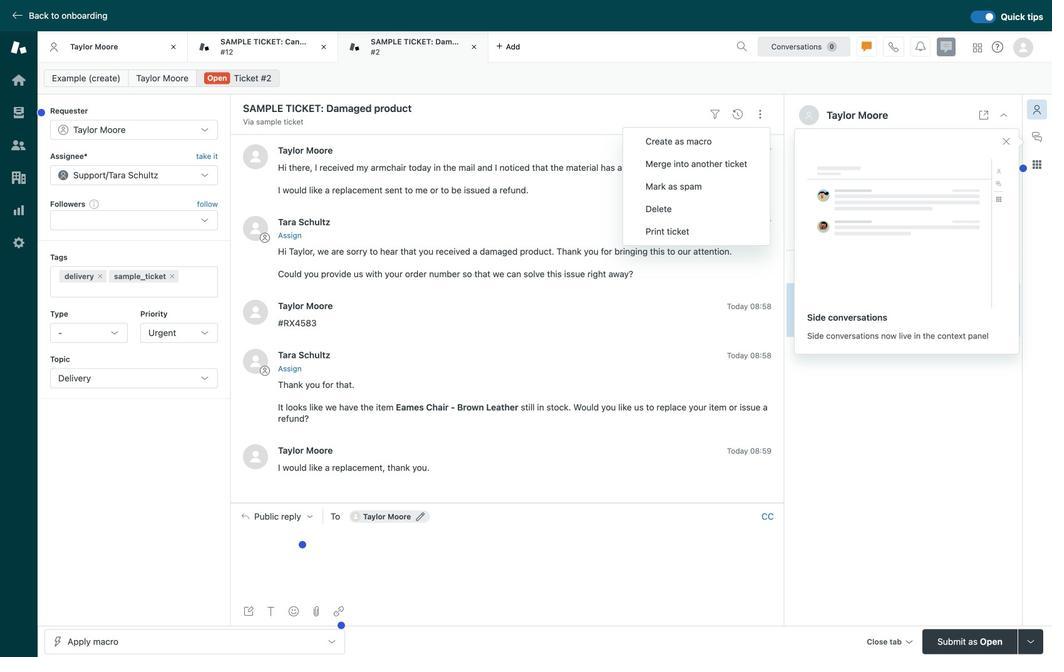 Task type: describe. For each thing, give the bounding box(es) containing it.
info on adding followers image
[[89, 199, 99, 209]]

2 close image from the left
[[468, 41, 480, 53]]

edit user image
[[416, 513, 425, 522]]

4 avatar image from the top
[[243, 349, 268, 374]]

user image
[[807, 112, 812, 119]]

remove image
[[169, 273, 176, 280]]

5 menu item from the top
[[623, 220, 770, 243]]

1 menu item from the top
[[623, 130, 770, 153]]

customer context image
[[1032, 105, 1042, 115]]

0 horizontal spatial today 08:57 text field
[[728, 147, 772, 155]]

zendesk support image
[[11, 39, 27, 56]]

1 today 08:58 text field from the top
[[727, 302, 772, 311]]

admin image
[[11, 235, 27, 251]]

Subject field
[[241, 101, 702, 116]]

user image
[[806, 111, 813, 119]]

Public reply composer text field
[[236, 530, 779, 557]]

events image
[[733, 109, 743, 119]]

ticket actions image
[[755, 109, 765, 119]]

button displays agent's chat status as away. image
[[862, 42, 872, 52]]

view more details image
[[979, 110, 989, 120]]

5 avatar image from the top
[[243, 445, 268, 470]]

zendesk products image
[[973, 44, 982, 52]]

Today 08:57 text field
[[728, 218, 772, 227]]

apps image
[[1032, 160, 1042, 170]]

1 avatar image from the top
[[243, 144, 268, 169]]

hide composer image
[[502, 498, 512, 508]]

1 tab from the left
[[38, 31, 188, 63]]

2 tab from the left
[[188, 31, 338, 63]]

3 tab from the left
[[338, 31, 489, 63]]



Task type: locate. For each thing, give the bounding box(es) containing it.
Today 08:58 text field
[[727, 302, 772, 311], [727, 351, 772, 360]]

remove image
[[97, 273, 104, 280]]

2 today 08:58 text field from the top
[[727, 351, 772, 360]]

zendesk chat image
[[937, 38, 956, 56]]

3 menu item from the top
[[623, 175, 770, 198]]

1 horizontal spatial close image
[[999, 110, 1009, 120]]

Today 08:59 text field
[[727, 447, 772, 456]]

1 horizontal spatial close image
[[468, 41, 480, 53]]

reporting image
[[11, 202, 27, 219]]

views image
[[11, 105, 27, 121]]

menu
[[623, 127, 771, 246]]

1 horizontal spatial today 08:57 text field
[[824, 306, 868, 315]]

1 vertical spatial today 08:57 text field
[[824, 306, 868, 315]]

2 menu item from the top
[[623, 153, 770, 175]]

add attachment image
[[311, 607, 321, 617]]

zendesk image
[[0, 656, 38, 658]]

close image
[[167, 41, 180, 53], [468, 41, 480, 53]]

add link (cmd k) image
[[334, 607, 344, 617]]

secondary element
[[38, 66, 1052, 91]]

1 vertical spatial close image
[[999, 110, 1009, 120]]

Add user notes text field
[[858, 198, 1005, 241]]

2 avatar image from the top
[[243, 216, 268, 241]]

0 vertical spatial close image
[[318, 41, 330, 53]]

main element
[[0, 31, 38, 658]]

draft mode image
[[244, 607, 254, 617]]

menu item
[[623, 130, 770, 153], [623, 153, 770, 175], [623, 175, 770, 198], [623, 198, 770, 220], [623, 220, 770, 243]]

notifications image
[[916, 42, 926, 52]]

taylor.moore@example.com image
[[351, 512, 361, 522]]

0 horizontal spatial close image
[[318, 41, 330, 53]]

customers image
[[11, 137, 27, 153]]

close image inside "tabs" tab list
[[318, 41, 330, 53]]

3 avatar image from the top
[[243, 300, 268, 325]]

tab
[[38, 31, 188, 63], [188, 31, 338, 63], [338, 31, 489, 63]]

avatar image
[[243, 144, 268, 169], [243, 216, 268, 241], [243, 300, 268, 325], [243, 349, 268, 374], [243, 445, 268, 470]]

Today 08:57 text field
[[728, 147, 772, 155], [824, 306, 868, 315]]

1 close image from the left
[[167, 41, 180, 53]]

0 horizontal spatial close image
[[167, 41, 180, 53]]

tabs tab list
[[38, 31, 732, 63]]

0 vertical spatial today 08:57 text field
[[728, 147, 772, 155]]

1 vertical spatial today 08:58 text field
[[727, 351, 772, 360]]

get started image
[[11, 72, 27, 88]]

conversationlabel log
[[231, 134, 784, 503]]

filter image
[[710, 109, 720, 119]]

close image
[[318, 41, 330, 53], [999, 110, 1009, 120]]

None field
[[60, 214, 191, 227]]

format text image
[[266, 607, 276, 617]]

organizations image
[[11, 170, 27, 186]]

0 vertical spatial today 08:58 text field
[[727, 302, 772, 311]]

get help image
[[992, 41, 1003, 53]]

insert emojis image
[[289, 607, 299, 617]]

4 menu item from the top
[[623, 198, 770, 220]]



Task type: vqa. For each thing, say whether or not it's contained in the screenshot.
(opens in a new tab) icon
no



